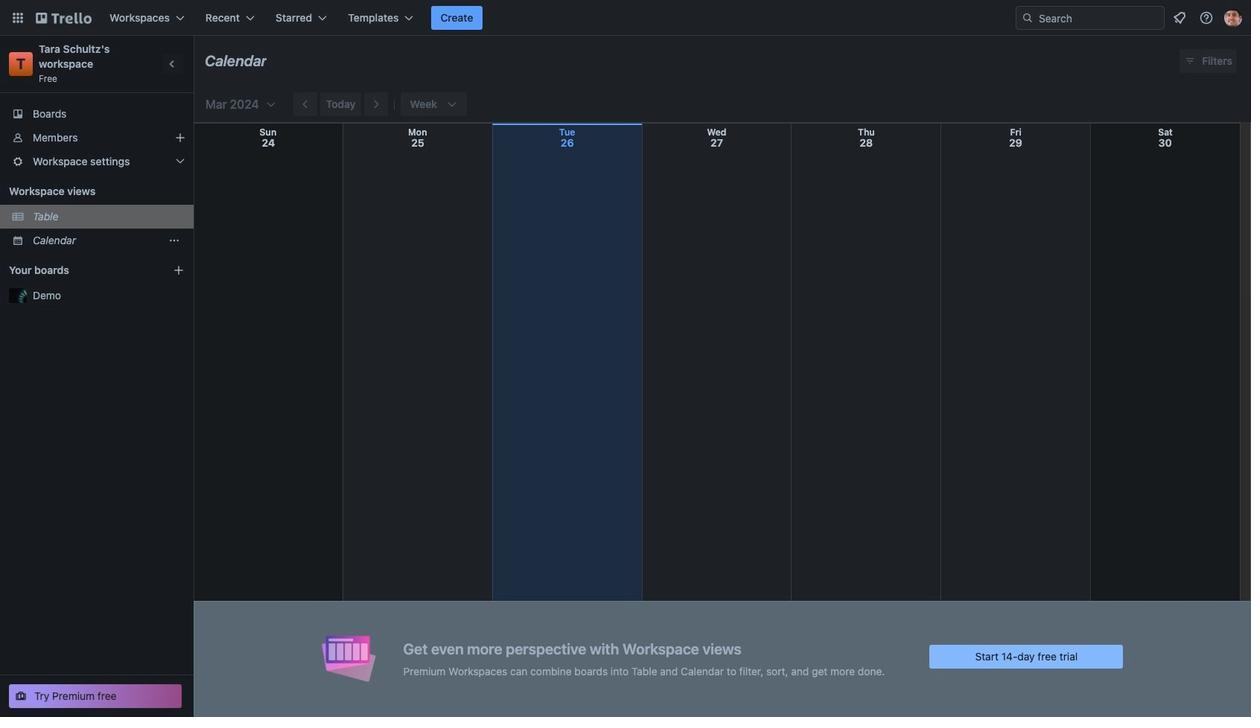 Task type: locate. For each thing, give the bounding box(es) containing it.
your boards with 1 items element
[[9, 262, 151, 279]]

workspace actions menu image
[[168, 235, 180, 247]]

primary element
[[0, 0, 1252, 36]]

workspace navigation collapse icon image
[[162, 54, 183, 75]]

None text field
[[205, 47, 267, 75]]

add board image
[[173, 265, 185, 276]]



Task type: vqa. For each thing, say whether or not it's contained in the screenshot.
James Peterson (jamespeterson93) icon
yes



Task type: describe. For each thing, give the bounding box(es) containing it.
search image
[[1022, 12, 1034, 24]]

0 notifications image
[[1171, 9, 1189, 27]]

james peterson (jamespeterson93) image
[[1225, 9, 1243, 27]]

open information menu image
[[1200, 10, 1215, 25]]

Search field
[[1016, 6, 1165, 30]]

back to home image
[[36, 6, 92, 30]]



